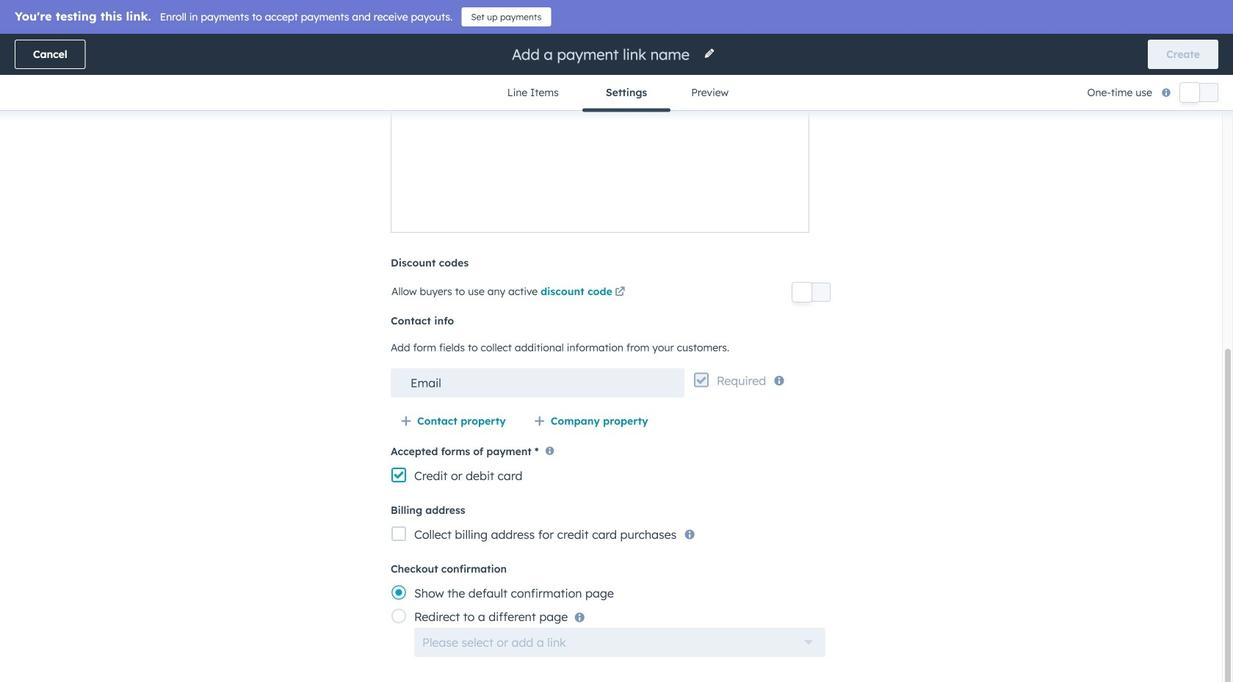 Task type: locate. For each thing, give the bounding box(es) containing it.
dialog
[[0, 0, 1233, 682]]

Add a payment link name field
[[511, 44, 695, 64]]

navigation
[[484, 75, 749, 112]]

column header
[[36, 185, 230, 217], [230, 185, 346, 217], [493, 185, 640, 217], [640, 185, 714, 217], [824, 185, 1008, 217], [1008, 185, 1081, 217], [1081, 185, 1197, 217]]

link opens in a new window image
[[615, 284, 625, 302], [615, 288, 625, 298]]

2 column header from the left
[[230, 185, 346, 217]]

press to sort. image
[[802, 195, 808, 206]]

4 column header from the left
[[640, 185, 714, 217]]

page section element
[[0, 34, 1233, 112]]

pagination navigation
[[499, 289, 632, 309]]

6 column header from the left
[[1008, 185, 1081, 217]]

1 link opens in a new window image from the top
[[615, 284, 625, 302]]

None text field
[[391, 368, 685, 398]]

5 column header from the left
[[824, 185, 1008, 217]]



Task type: vqa. For each thing, say whether or not it's contained in the screenshot.
Query Parameter's WHEN
no



Task type: describe. For each thing, give the bounding box(es) containing it.
3 column header from the left
[[493, 185, 640, 217]]

7 column header from the left
[[1081, 185, 1197, 217]]

Search search field
[[35, 140, 329, 170]]

navigation inside page section element
[[484, 75, 749, 112]]

1 column header from the left
[[36, 185, 230, 217]]

2 link opens in a new window image from the top
[[615, 288, 625, 298]]

press to sort. element
[[802, 195, 808, 207]]



